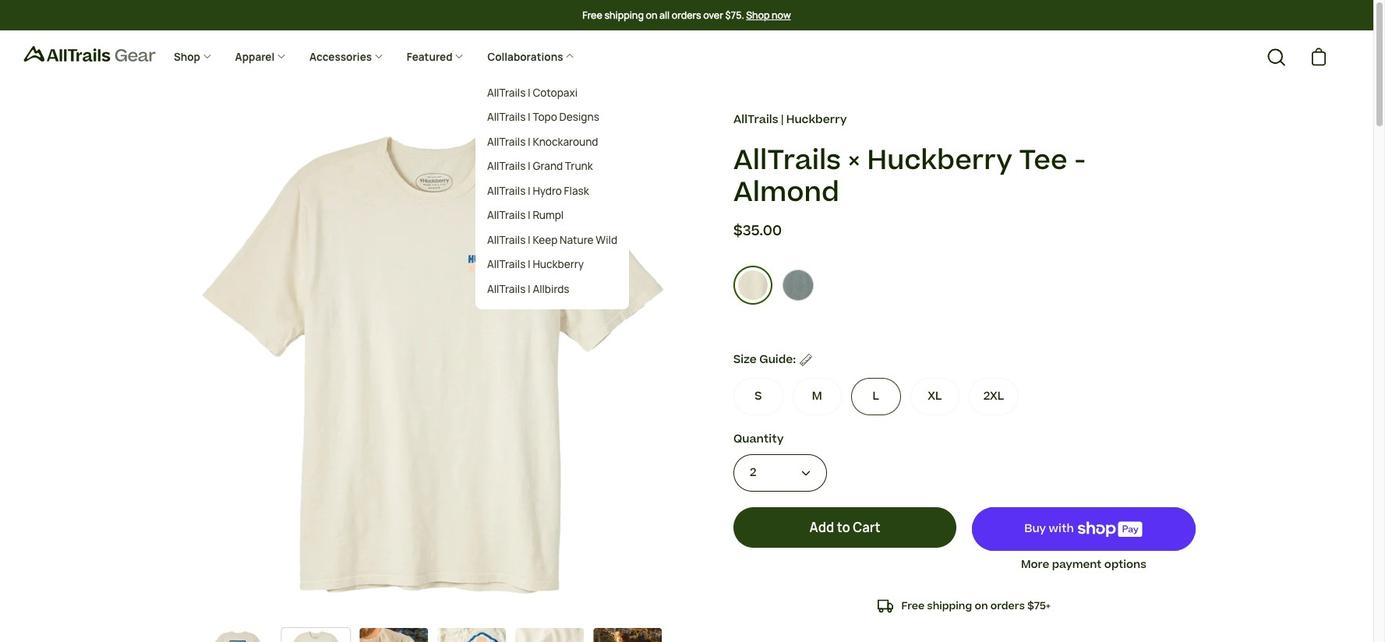 Task type: locate. For each thing, give the bounding box(es) containing it.
0 vertical spatial huckberry
[[787, 111, 847, 128]]

toggle plus image inside shop link
[[202, 51, 212, 61]]

shop right $75.
[[747, 8, 770, 22]]

orders left $75+
[[991, 599, 1025, 614]]

1 toggle plus image from the left
[[455, 51, 464, 61]]

cotopaxi
[[533, 85, 578, 100]]

on for orders
[[975, 599, 988, 614]]

| for alltrails | hydro flask link
[[528, 184, 531, 198]]

toggle plus image left apparel
[[202, 51, 212, 61]]

alltrails inside alltrails | cotopaxi link
[[488, 85, 526, 100]]

0 horizontal spatial alltrails | huckberry link
[[476, 253, 630, 277]]

| left hydro
[[528, 184, 531, 198]]

toggle plus image for featured
[[455, 51, 464, 61]]

buy with
[[1025, 521, 1077, 537]]

shop link
[[162, 38, 223, 77]]

alltrails | keep nature wild link
[[476, 228, 630, 253]]

| left grand
[[528, 159, 531, 173]]

free left all
[[583, 8, 603, 22]]

shop left apparel
[[174, 50, 202, 64]]

free
[[583, 8, 603, 22], [902, 599, 925, 614]]

alltrails inside alltrails | topo designs link
[[488, 110, 526, 124]]

alltrails inside alltrails | keep nature wild link
[[488, 233, 526, 247]]

toggle plus image inside the apparel link
[[277, 51, 286, 61]]

alltrails inside alltrails | rumpl link
[[488, 208, 526, 222]]

shop
[[747, 8, 770, 22], [174, 50, 202, 64]]

gray image
[[783, 270, 814, 301]]

1 horizontal spatial toggle plus image
[[277, 51, 286, 61]]

option group
[[734, 266, 1196, 311]]

shipping left all
[[605, 8, 644, 22]]

alltrails for alltrails | topo designs link
[[488, 110, 526, 124]]

free for free shipping on all orders over $75. shop now
[[583, 8, 603, 22]]

| left allbirds
[[528, 282, 531, 296]]

free shipping on orders $75+
[[902, 599, 1051, 614]]

1 toggle plus image from the left
[[202, 51, 212, 61]]

| left topo
[[528, 110, 531, 124]]

alltrails inside alltrails | hydro flask link
[[488, 184, 526, 198]]

0 horizontal spatial shipping
[[605, 8, 644, 22]]

0 vertical spatial shipping
[[605, 8, 644, 22]]

$75.
[[726, 8, 745, 22]]

more payment options
[[1022, 558, 1147, 573]]

size guide:
[[734, 352, 796, 368]]

2xl
[[984, 388, 1005, 405]]

hydro
[[533, 184, 562, 198]]

Almond radio
[[734, 266, 773, 305]]

1 vertical spatial huckberry
[[868, 141, 1013, 180]]

alltrails | grand trunk
[[488, 159, 593, 173]]

alltrails | keep nature wild
[[488, 233, 618, 247]]

options
[[1105, 558, 1147, 573]]

2 toggle plus image from the left
[[566, 51, 575, 61]]

alltrails × huckberry tee - almond
[[734, 141, 1087, 212]]

0 vertical spatial free
[[583, 8, 603, 22]]

alltrails | hydro flask link
[[476, 179, 630, 204]]

alltrails | huckberry link up allbirds
[[476, 253, 630, 277]]

grand
[[533, 159, 563, 173]]

1 vertical spatial free
[[902, 599, 925, 614]]

alltrails | huckberry link up almond
[[734, 111, 847, 128]]

1 horizontal spatial shipping
[[928, 599, 973, 614]]

| for alltrails | topo designs link
[[528, 110, 531, 124]]

apparel
[[235, 50, 277, 64]]

Gray radio
[[779, 266, 818, 305]]

0 vertical spatial on
[[646, 8, 658, 22]]

0 horizontal spatial huckberry
[[533, 257, 584, 271]]

free right truck icon
[[902, 599, 925, 614]]

shipping for orders
[[928, 599, 973, 614]]

alltrails inside the alltrails | knockaround link
[[488, 135, 526, 149]]

alltrails | allbirds
[[488, 282, 570, 296]]

toggle plus image inside accessories link
[[374, 51, 384, 61]]

alltrails for alltrails | keep nature wild link
[[488, 233, 526, 247]]

3 toggle plus image from the left
[[374, 51, 384, 61]]

on left $75+
[[975, 599, 988, 614]]

| left rumpl
[[528, 208, 531, 222]]

rumpl
[[533, 208, 564, 222]]

alltrails × huckberry tee - almond tees huckberry image
[[178, 111, 687, 620]]

toggle plus image left featured at left
[[374, 51, 384, 61]]

with
[[1049, 521, 1074, 537]]

1 vertical spatial shipping
[[928, 599, 973, 614]]

alltrails inside the "alltrails × huckberry tee - almond"
[[734, 141, 842, 180]]

toggle plus image up cotopaxi
[[566, 51, 575, 61]]

alltrails for alltrails | hydro flask link
[[488, 184, 526, 198]]

orders right all
[[672, 8, 702, 22]]

featured link
[[395, 38, 476, 77]]

0 horizontal spatial shop
[[174, 50, 202, 64]]

toggle plus image
[[202, 51, 212, 61], [277, 51, 286, 61], [374, 51, 384, 61]]

1 vertical spatial alltrails | huckberry link
[[476, 253, 630, 277]]

toggle plus image left accessories
[[277, 51, 286, 61]]

alltrails inside alltrails | allbirds link
[[488, 282, 526, 296]]

shipping
[[605, 8, 644, 22], [928, 599, 973, 614]]

payment
[[1053, 558, 1102, 573]]

alltrails | knockaround
[[488, 135, 599, 149]]

0 horizontal spatial toggle plus image
[[202, 51, 212, 61]]

to
[[837, 520, 851, 537]]

alltrails | rumpl
[[488, 208, 564, 222]]

buy
[[1025, 521, 1047, 537]]

add to cart button
[[734, 508, 957, 548]]

topo
[[533, 110, 558, 124]]

on left all
[[646, 8, 658, 22]]

2 horizontal spatial huckberry
[[868, 141, 1013, 180]]

1 horizontal spatial on
[[975, 599, 988, 614]]

| up alltrails | grand trunk
[[528, 135, 531, 149]]

buy with button
[[973, 508, 1196, 551]]

alltrails | cotopaxi link
[[476, 81, 630, 105]]

on
[[646, 8, 658, 22], [975, 599, 988, 614]]

alltrails
[[488, 85, 526, 100], [488, 110, 526, 124], [734, 111, 779, 128], [488, 135, 526, 149], [734, 141, 842, 180], [488, 159, 526, 173], [488, 184, 526, 198], [488, 208, 526, 222], [488, 233, 526, 247], [488, 257, 526, 271], [488, 282, 526, 296]]

toggle plus image for collaborations
[[566, 51, 575, 61]]

0 horizontal spatial toggle plus image
[[455, 51, 464, 61]]

1 horizontal spatial alltrails | huckberry
[[734, 111, 847, 128]]

cart
[[853, 520, 881, 537]]

| left cotopaxi
[[528, 85, 531, 100]]

0 vertical spatial alltrails | huckberry
[[734, 111, 847, 128]]

0 horizontal spatial free
[[583, 8, 603, 22]]

alltrails | huckberry link
[[734, 111, 847, 128], [476, 253, 630, 277]]

alltrails | huckberry
[[734, 111, 847, 128], [488, 257, 584, 271]]

huckberry
[[787, 111, 847, 128], [868, 141, 1013, 180], [533, 257, 584, 271]]

0 horizontal spatial alltrails | huckberry
[[488, 257, 584, 271]]

2 vertical spatial huckberry
[[533, 257, 584, 271]]

toggle plus image
[[455, 51, 464, 61], [566, 51, 575, 61]]

apparel link
[[223, 38, 298, 77]]

shipping right truck icon
[[928, 599, 973, 614]]

|
[[528, 85, 531, 100], [528, 110, 531, 124], [782, 111, 784, 128], [528, 135, 531, 149], [528, 159, 531, 173], [528, 184, 531, 198], [528, 208, 531, 222], [528, 233, 531, 247], [528, 257, 531, 271], [528, 282, 531, 296]]

-
[[1075, 141, 1087, 180]]

guide:
[[760, 352, 796, 368]]

2 toggle plus image from the left
[[277, 51, 286, 61]]

alltrails for 'alltrails | grand trunk' link
[[488, 159, 526, 173]]

1 horizontal spatial free
[[902, 599, 925, 614]]

alltrails | huckberry up alltrails | allbirds
[[488, 257, 584, 271]]

alltrails inside 'alltrails | grand trunk' link
[[488, 159, 526, 173]]

on for all
[[646, 8, 658, 22]]

| up almond
[[782, 111, 784, 128]]

knockaround
[[533, 135, 599, 149]]

shipping for all
[[605, 8, 644, 22]]

trunk
[[565, 159, 593, 173]]

1 vertical spatial on
[[975, 599, 988, 614]]

add
[[810, 520, 835, 537]]

toggle plus image inside collaborations 'link'
[[566, 51, 575, 61]]

0 vertical spatial orders
[[672, 8, 702, 22]]

1 horizontal spatial shop
[[747, 8, 770, 22]]

toggle plus image inside featured link
[[455, 51, 464, 61]]

0 vertical spatial shop
[[747, 8, 770, 22]]

| left the keep
[[528, 233, 531, 247]]

1 horizontal spatial alltrails | huckberry link
[[734, 111, 847, 128]]

1 vertical spatial alltrails | huckberry
[[488, 257, 584, 271]]

2 horizontal spatial toggle plus image
[[374, 51, 384, 61]]

$75+
[[1028, 599, 1051, 614]]

featured
[[407, 50, 455, 64]]

alltrails | cotopaxi
[[488, 85, 578, 100]]

| for the alltrails | knockaround link
[[528, 135, 531, 149]]

1 horizontal spatial toggle plus image
[[566, 51, 575, 61]]

0 vertical spatial alltrails | huckberry link
[[734, 111, 847, 128]]

0 horizontal spatial on
[[646, 8, 658, 22]]

alltrails | huckberry up almond
[[734, 111, 847, 128]]

alltrails | knockaround link
[[476, 130, 630, 155]]

free for free shipping on orders $75+
[[902, 599, 925, 614]]

1 vertical spatial orders
[[991, 599, 1025, 614]]

toggle plus image left 'collaborations'
[[455, 51, 464, 61]]

orders
[[672, 8, 702, 22], [991, 599, 1025, 614]]



Task type: vqa. For each thing, say whether or not it's contained in the screenshot.
the rightmost policy?
no



Task type: describe. For each thing, give the bounding box(es) containing it.
accessories
[[310, 50, 374, 64]]

truck image
[[878, 599, 894, 615]]

| for 'alltrails | grand trunk' link
[[528, 159, 531, 173]]

1 vertical spatial shop
[[174, 50, 202, 64]]

over
[[704, 8, 724, 22]]

toggle plus image for accessories
[[374, 51, 384, 61]]

wild
[[596, 233, 618, 247]]

| for alltrails | keep nature wild link
[[528, 233, 531, 247]]

alltrails | rumpl link
[[476, 204, 630, 228]]

alltrails for alltrails | rumpl link
[[488, 208, 526, 222]]

| up alltrails | allbirds
[[528, 257, 531, 271]]

xl
[[928, 388, 942, 405]]

| for alltrails | cotopaxi link
[[528, 85, 531, 100]]

free shipping on all orders over $75. shop now
[[583, 8, 791, 22]]

alltrails for the alltrails | knockaround link
[[488, 135, 526, 149]]

1 horizontal spatial orders
[[991, 599, 1025, 614]]

alltrails for alltrails | allbirds link
[[488, 282, 526, 296]]

now
[[772, 8, 791, 22]]

huckberry inside the "alltrails × huckberry tee - almond"
[[868, 141, 1013, 180]]

$35.00
[[734, 221, 782, 241]]

quantity
[[734, 431, 784, 448]]

alltrails | grand trunk link
[[476, 155, 630, 179]]

more
[[1022, 558, 1050, 573]]

m
[[812, 388, 823, 405]]

nature
[[560, 233, 594, 247]]

size
[[734, 352, 757, 368]]

almond
[[734, 173, 840, 212]]

l
[[873, 388, 880, 405]]

designs
[[560, 110, 600, 124]]

alltrails | topo designs link
[[476, 105, 630, 130]]

flask
[[564, 184, 589, 198]]

alltrails | allbirds link
[[476, 277, 630, 302]]

add to cart
[[810, 520, 881, 537]]

2
[[750, 465, 757, 481]]

0 horizontal spatial orders
[[672, 8, 702, 22]]

2 button
[[734, 455, 827, 492]]

toggle plus image for apparel
[[277, 51, 286, 61]]

×
[[848, 141, 861, 180]]

keep
[[533, 233, 558, 247]]

s
[[755, 388, 762, 405]]

collaborations link
[[476, 38, 587, 77]]

alltrails | hydro flask
[[488, 184, 589, 198]]

| for alltrails | rumpl link
[[528, 208, 531, 222]]

tee
[[1020, 141, 1068, 180]]

all
[[660, 8, 670, 22]]

toggle plus image for shop
[[202, 51, 212, 61]]

allbirds
[[533, 282, 570, 296]]

| for alltrails | allbirds link
[[528, 282, 531, 296]]

size guide: button
[[734, 350, 813, 370]]

accessories link
[[298, 38, 395, 77]]

shop now link
[[747, 8, 791, 22]]

more payment options button
[[973, 555, 1196, 576]]

alltrails | topo designs
[[488, 110, 600, 124]]

1 horizontal spatial huckberry
[[787, 111, 847, 128]]

almond image
[[738, 270, 769, 301]]

collaborations
[[488, 50, 566, 64]]

alltrails for alltrails | cotopaxi link
[[488, 85, 526, 100]]



